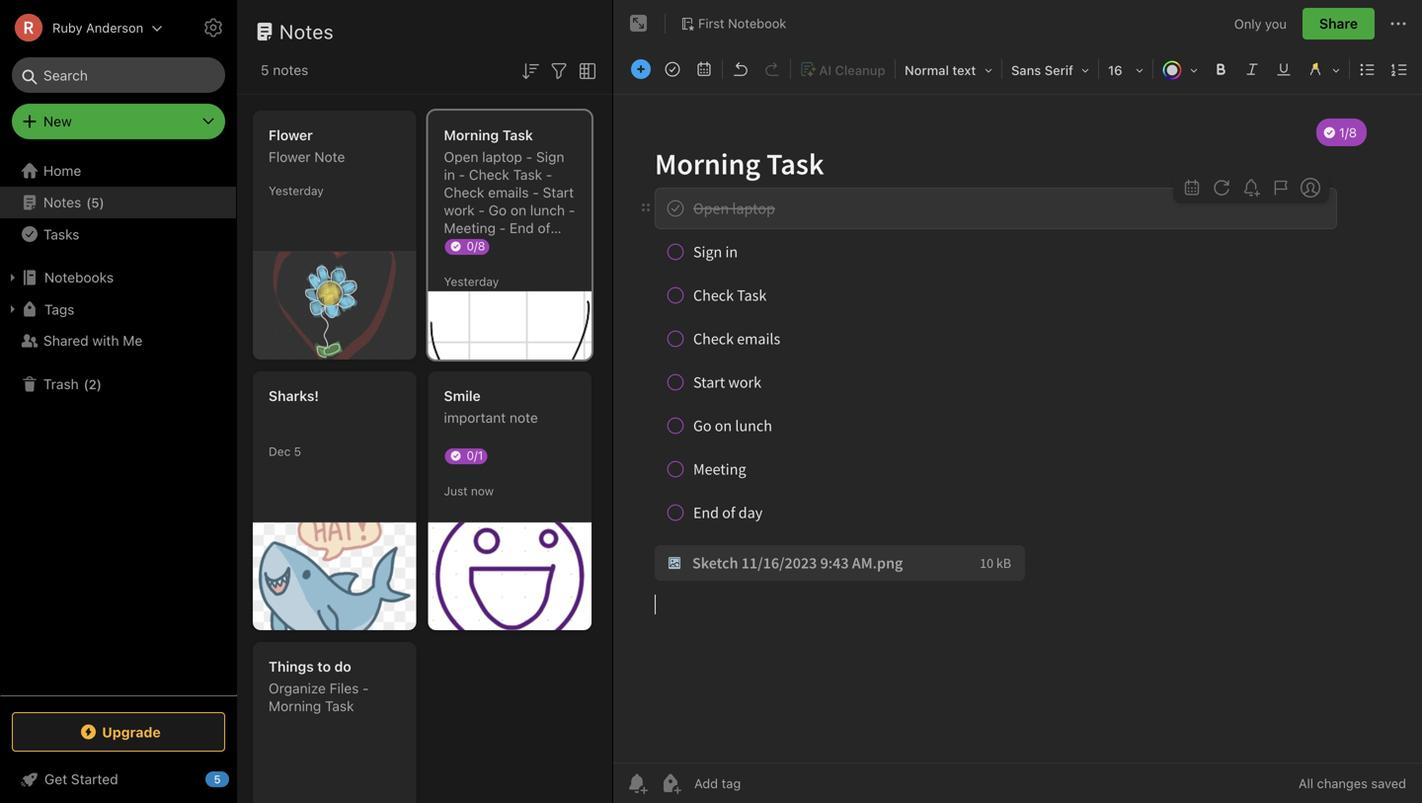 Task type: locate. For each thing, give the bounding box(es) containing it.
) inside notes ( 5 )
[[99, 195, 104, 210]]

Font family field
[[1005, 55, 1097, 84]]

with
[[92, 332, 119, 349]]

task inside things to do organize files - morning task
[[325, 698, 354, 714]]

0 vertical spatial flower
[[269, 127, 313, 143]]

0 vertical spatial morning
[[444, 127, 499, 143]]

check down laptop at top
[[469, 166, 510, 183]]

Highlight field
[[1300, 55, 1347, 84]]

2 vertical spatial task
[[325, 698, 354, 714]]

More field
[[1416, 55, 1423, 83]]

new button
[[12, 104, 225, 139]]

( inside notes ( 5 )
[[86, 195, 91, 210]]

1 horizontal spatial morning
[[444, 127, 499, 143]]

morning down organize
[[269, 698, 321, 714]]

tree
[[0, 155, 237, 694]]

first
[[698, 16, 725, 31]]

in
[[444, 166, 455, 183]]

expand tags image
[[5, 301, 21, 317]]

trash
[[43, 376, 79, 392]]

- left sign
[[526, 149, 533, 165]]

notes for notes ( 5 )
[[43, 194, 81, 210]]

expand note image
[[627, 12, 651, 36]]

things
[[269, 658, 314, 675]]

get started
[[44, 771, 118, 787]]

None search field
[[26, 57, 211, 93]]

( down home link
[[86, 195, 91, 210]]

) right trash
[[97, 377, 102, 391]]

0 vertical spatial notes
[[280, 20, 334, 43]]

task
[[503, 127, 533, 143], [513, 166, 542, 183], [325, 698, 354, 714]]

0 vertical spatial task
[[503, 127, 533, 143]]

thumbnail image for flower note
[[253, 252, 416, 360]]

morning
[[444, 127, 499, 143], [269, 698, 321, 714]]

emails
[[488, 184, 529, 201]]

) inside the trash ( 2 )
[[97, 377, 102, 391]]

you
[[1266, 16, 1287, 31]]

shared with me link
[[0, 325, 236, 357]]

calendar event image
[[691, 55, 718, 83]]

start
[[543, 184, 574, 201]]

yesterday
[[269, 184, 324, 198], [444, 275, 499, 288]]

- down start
[[569, 202, 575, 218]]

upgrade
[[102, 724, 161, 740]]

5
[[261, 62, 269, 78], [91, 195, 99, 210], [294, 445, 301, 458], [214, 773, 221, 786]]

Sort options field
[[519, 57, 542, 83]]

notebook
[[728, 16, 787, 31]]

morning up open
[[444, 127, 499, 143]]

( for trash
[[84, 377, 89, 391]]

notes up the notes
[[280, 20, 334, 43]]

first notebook
[[698, 16, 787, 31]]

2 flower from the top
[[269, 149, 311, 165]]

notes down home
[[43, 194, 81, 210]]

yesterday down flower flower note
[[269, 184, 324, 198]]

check up work
[[444, 184, 484, 201]]

numbered list image
[[1386, 55, 1414, 83]]

undo image
[[727, 55, 755, 83]]

1 vertical spatial yesterday
[[444, 275, 499, 288]]

check
[[469, 166, 510, 183], [444, 184, 484, 201]]

settings image
[[202, 16, 225, 40]]

1 vertical spatial notes
[[43, 194, 81, 210]]

share
[[1320, 15, 1358, 32]]

morning inside the morning task open laptop - sign in - check task - check emails - start work - go on lunch - meeting - end of day
[[444, 127, 499, 143]]

1 vertical spatial (
[[84, 377, 89, 391]]

Font color field
[[1156, 55, 1205, 84]]

-
[[526, 149, 533, 165], [459, 166, 465, 183], [546, 166, 553, 183], [533, 184, 539, 201], [479, 202, 485, 218], [569, 202, 575, 218], [500, 220, 506, 236], [363, 680, 369, 696]]

- down go
[[500, 220, 506, 236]]

More actions field
[[1387, 8, 1411, 40]]

0 horizontal spatial yesterday
[[269, 184, 324, 198]]

notes inside tree
[[43, 194, 81, 210]]

0 vertical spatial check
[[469, 166, 510, 183]]

) for notes
[[99, 195, 104, 210]]

1 horizontal spatial notes
[[280, 20, 334, 43]]

( inside the trash ( 2 )
[[84, 377, 89, 391]]

smile
[[444, 388, 481, 404]]

normal
[[905, 63, 949, 78]]

0 vertical spatial yesterday
[[269, 184, 324, 198]]

underline image
[[1270, 55, 1298, 83]]

1 horizontal spatial yesterday
[[444, 275, 499, 288]]

flower left "note"
[[269, 149, 311, 165]]

)
[[99, 195, 104, 210], [97, 377, 102, 391]]

1 vertical spatial morning
[[269, 698, 321, 714]]

do
[[334, 658, 351, 675]]

) down home link
[[99, 195, 104, 210]]

0 vertical spatial )
[[99, 195, 104, 210]]

View options field
[[571, 57, 600, 83]]

( right trash
[[84, 377, 89, 391]]

files
[[330, 680, 359, 696]]

thumbnail image for important note
[[428, 523, 592, 630]]

0/8
[[467, 239, 485, 253]]

2
[[89, 377, 97, 391]]

1 vertical spatial )
[[97, 377, 102, 391]]

task image
[[659, 55, 687, 83]]

click to collapse image
[[230, 767, 244, 790]]

Font size field
[[1101, 55, 1151, 84]]

) for trash
[[97, 377, 102, 391]]

task up emails
[[513, 166, 542, 183]]

note
[[314, 149, 345, 165]]

task down files at the bottom left of page
[[325, 698, 354, 714]]

ruby
[[52, 20, 83, 35]]

5 right dec
[[294, 445, 301, 458]]

sans serif
[[1012, 63, 1074, 78]]

ruby anderson
[[52, 20, 143, 35]]

notebooks link
[[0, 262, 236, 293]]

1 vertical spatial flower
[[269, 149, 311, 165]]

0 horizontal spatial notes
[[43, 194, 81, 210]]

saved
[[1372, 776, 1407, 791]]

1 vertical spatial task
[[513, 166, 542, 183]]

task up laptop at top
[[503, 127, 533, 143]]

(
[[86, 195, 91, 210], [84, 377, 89, 391]]

of
[[538, 220, 551, 236]]

flower down the notes
[[269, 127, 313, 143]]

all
[[1299, 776, 1314, 791]]

Note Editor text field
[[613, 95, 1423, 763]]

0 horizontal spatial morning
[[269, 698, 321, 714]]

note
[[510, 409, 538, 426]]

add a reminder image
[[625, 772, 649, 795]]

5 left the notes
[[261, 62, 269, 78]]

5 down home link
[[91, 195, 99, 210]]

Insert field
[[626, 55, 656, 83]]

shared
[[43, 332, 89, 349]]

notebooks
[[44, 269, 114, 285]]

thumbnail image
[[253, 252, 416, 360], [428, 291, 592, 360], [253, 523, 416, 630], [428, 523, 592, 630]]

5 left click to collapse image
[[214, 773, 221, 786]]

anderson
[[86, 20, 143, 35]]

0 vertical spatial (
[[86, 195, 91, 210]]

only
[[1235, 16, 1262, 31]]

flower
[[269, 127, 313, 143], [269, 149, 311, 165]]

- right files at the bottom left of page
[[363, 680, 369, 696]]

yesterday down 0/8
[[444, 275, 499, 288]]

notes
[[280, 20, 334, 43], [43, 194, 81, 210]]



Task type: vqa. For each thing, say whether or not it's contained in the screenshot.
the Ruby Anderson
yes



Task type: describe. For each thing, give the bounding box(es) containing it.
thumbnail image for open laptop - sign in - check task - check emails - start work - go on lunch - meeting - end of day
[[428, 291, 592, 360]]

shared with me
[[43, 332, 142, 349]]

dec 5
[[269, 445, 301, 458]]

home link
[[0, 155, 237, 187]]

Heading level field
[[898, 55, 1000, 84]]

0/1
[[467, 448, 483, 462]]

share button
[[1303, 8, 1375, 40]]

- up lunch
[[533, 184, 539, 201]]

note window element
[[613, 0, 1423, 803]]

tasks
[[43, 226, 79, 242]]

sans
[[1012, 63, 1041, 78]]

tags button
[[0, 293, 236, 325]]

Help and Learning task checklist field
[[0, 764, 237, 795]]

laptop
[[482, 149, 522, 165]]

more actions image
[[1387, 12, 1411, 36]]

Add tag field
[[692, 775, 841, 792]]

dec
[[269, 445, 291, 458]]

- right in
[[459, 166, 465, 183]]

( for notes
[[86, 195, 91, 210]]

notes for notes
[[280, 20, 334, 43]]

first notebook button
[[674, 10, 794, 38]]

tasks button
[[0, 218, 236, 250]]

all changes saved
[[1299, 776, 1407, 791]]

tree containing home
[[0, 155, 237, 694]]

go
[[489, 202, 507, 218]]

5 inside notes ( 5 )
[[91, 195, 99, 210]]

flower flower note
[[269, 127, 345, 165]]

started
[[71, 771, 118, 787]]

end
[[510, 220, 534, 236]]

organize
[[269, 680, 326, 696]]

1 flower from the top
[[269, 127, 313, 143]]

5 notes
[[261, 62, 309, 78]]

bold image
[[1207, 55, 1235, 83]]

morning task open laptop - sign in - check task - check emails - start work - go on lunch - meeting - end of day
[[444, 127, 575, 254]]

trash ( 2 )
[[43, 376, 102, 392]]

to
[[317, 658, 331, 675]]

just
[[444, 484, 468, 498]]

1 vertical spatial check
[[444, 184, 484, 201]]

on
[[511, 202, 527, 218]]

notes ( 5 )
[[43, 194, 104, 210]]

only you
[[1235, 16, 1287, 31]]

text
[[953, 63, 976, 78]]

add filters image
[[547, 59, 571, 83]]

home
[[43, 163, 81, 179]]

smile important note
[[444, 388, 538, 426]]

notes
[[273, 62, 309, 78]]

just now
[[444, 484, 494, 498]]

add tag image
[[659, 772, 683, 795]]

Add filters field
[[547, 57, 571, 83]]

me
[[123, 332, 142, 349]]

important
[[444, 409, 506, 426]]

things to do organize files - morning task
[[269, 658, 369, 714]]

- left go
[[479, 202, 485, 218]]

- inside things to do organize files - morning task
[[363, 680, 369, 696]]

- down sign
[[546, 166, 553, 183]]

5 inside help and learning task checklist field
[[214, 773, 221, 786]]

Account field
[[0, 8, 163, 47]]

open
[[444, 149, 479, 165]]

morning inside things to do organize files - morning task
[[269, 698, 321, 714]]

changes
[[1317, 776, 1368, 791]]

Search text field
[[26, 57, 211, 93]]

sign
[[536, 149, 564, 165]]

get
[[44, 771, 67, 787]]

serif
[[1045, 63, 1074, 78]]

16
[[1108, 63, 1123, 78]]

new
[[43, 113, 72, 129]]

now
[[471, 484, 494, 498]]

italic image
[[1239, 55, 1266, 83]]

tags
[[44, 301, 75, 317]]

upgrade button
[[12, 712, 225, 752]]

normal text
[[905, 63, 976, 78]]

lunch
[[530, 202, 565, 218]]

expand notebooks image
[[5, 270, 21, 285]]

meeting
[[444, 220, 496, 236]]

day
[[444, 238, 467, 254]]

sharks!
[[269, 388, 319, 404]]

bulleted list image
[[1354, 55, 1382, 83]]

work
[[444, 202, 475, 218]]



